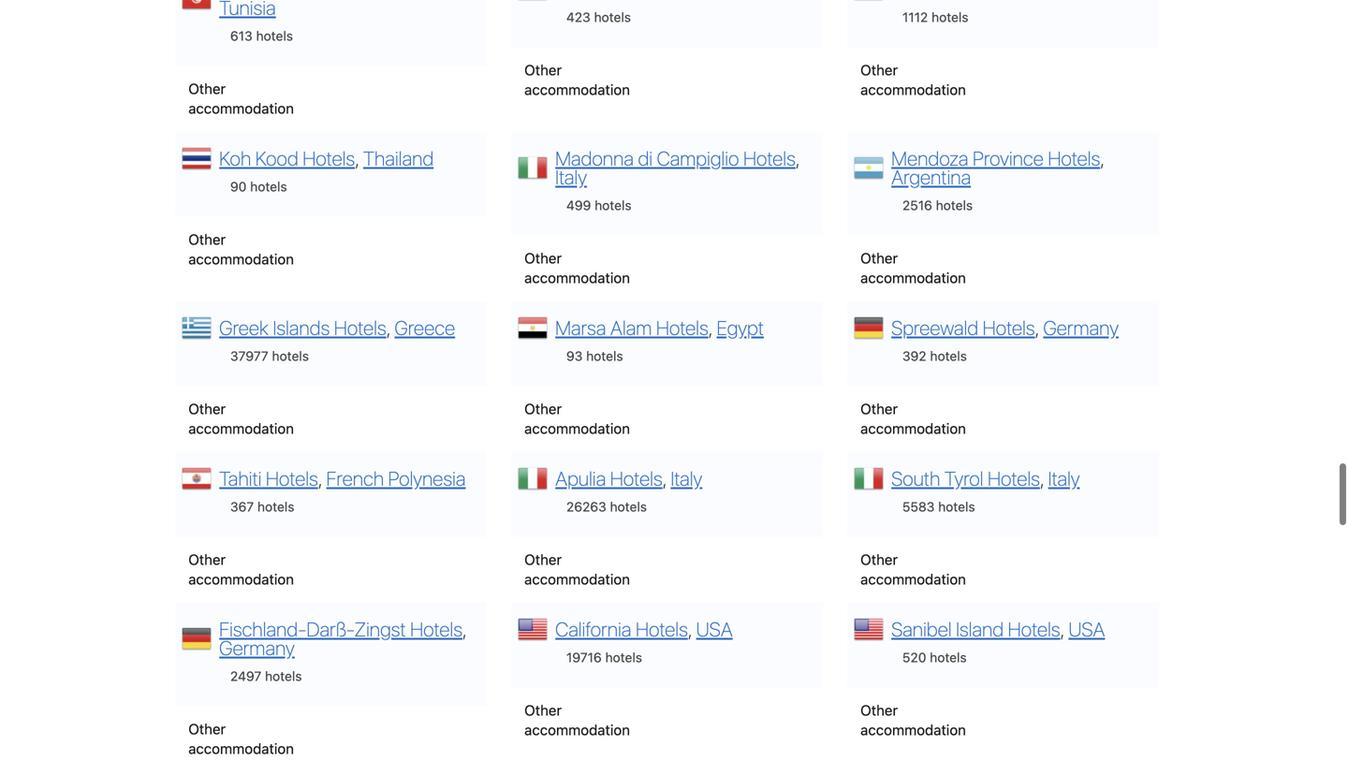 Task type: locate. For each thing, give the bounding box(es) containing it.
koh kood hotels link
[[219, 146, 355, 170]]

2 usa from the left
[[1069, 618, 1106, 641]]

1 usa from the left
[[697, 618, 733, 641]]

other accommodation up tahiti on the left of the page
[[188, 400, 294, 437]]

hotels down 'tyrol' at the bottom of the page
[[939, 499, 976, 515]]

hotels inside 'california hotels , usa 19716 hotels'
[[636, 618, 688, 641]]

0 horizontal spatial italy
[[556, 165, 587, 189]]

italy
[[556, 165, 587, 189], [671, 467, 703, 490], [1049, 467, 1081, 490]]

hotels inside south tyrol hotels , italy 5583 hotels
[[988, 467, 1041, 490]]

other accommodation down 367
[[188, 551, 294, 588]]

1 horizontal spatial italy link
[[671, 467, 703, 490]]

1 horizontal spatial usa link
[[1069, 618, 1106, 641]]

hotels right 499
[[595, 197, 632, 213]]

greek
[[219, 316, 269, 339]]

accommodation up sanibel
[[861, 571, 967, 588]]

hotels right apulia
[[611, 467, 663, 490]]

other for madonna di campiglio hotels
[[525, 249, 562, 266]]

0 horizontal spatial usa
[[697, 618, 733, 641]]

other for sanibel island  hotels
[[861, 702, 898, 719]]

,
[[355, 146, 359, 170], [796, 146, 800, 170], [1101, 146, 1105, 170], [387, 316, 391, 339], [709, 316, 713, 339], [1036, 316, 1040, 339], [318, 467, 322, 490], [663, 467, 667, 490], [1041, 467, 1045, 490], [463, 618, 467, 641], [688, 618, 692, 641], [1061, 618, 1065, 641]]

19716
[[567, 650, 602, 665]]

accommodation up tahiti on the left of the page
[[188, 420, 294, 437]]

hotels right campiglio
[[744, 146, 796, 170]]

other accommodation down 2516
[[861, 249, 967, 286]]

accommodation down 19716
[[525, 722, 630, 738]]

hotels inside apulia hotels , italy 26263 hotels
[[610, 499, 647, 515]]

other for spreewald hotels
[[861, 400, 898, 417]]

hotels right spreewald
[[983, 316, 1036, 339]]

accommodation up greek
[[188, 250, 294, 267]]

hotels inside marsa alam hotels , egypt 93 hotels
[[657, 316, 709, 339]]

california
[[556, 618, 632, 641]]

germany link
[[1044, 316, 1119, 339], [219, 636, 295, 660]]

apulia hotels link
[[556, 467, 663, 490]]

italy inside madonna di campiglio hotels , italy 499 hotels
[[556, 165, 587, 189]]

accommodation for spreewald hotels
[[861, 420, 967, 437]]

california hotels link
[[556, 618, 688, 641]]

other for california hotels
[[525, 702, 562, 719]]

hotels inside tahiti hotels , french polynesia 367 hotels
[[258, 499, 295, 515]]

mendoza province hotels , argentina 2516 hotels
[[892, 146, 1105, 213]]

di
[[638, 146, 653, 170]]

90
[[230, 179, 247, 194]]

hotels inside marsa alam hotels , egypt 93 hotels
[[587, 348, 624, 364]]

hotels inside south tyrol hotels , italy 5583 hotels
[[939, 499, 976, 515]]

hotels down "apulia hotels" link
[[610, 499, 647, 515]]

germany link for spreewald hotels
[[1044, 316, 1119, 339]]

2 horizontal spatial italy
[[1049, 467, 1081, 490]]

hotels down islands
[[272, 348, 309, 364]]

, inside 'fischland-darss-zingst hotels , germany 2497 hotels'
[[463, 618, 467, 641]]

accommodation for south tyrol hotels
[[861, 571, 967, 588]]

hotels down tahiti hotels link
[[258, 499, 295, 515]]

polynesia
[[388, 467, 466, 490]]

0 vertical spatial germany
[[1044, 316, 1119, 339]]

usa link for usa
[[697, 618, 733, 641]]

tahiti hotels link
[[219, 467, 318, 490]]

greek islands hotels , greece 37977 hotels
[[219, 316, 455, 364]]

accommodation for apulia hotels
[[525, 571, 630, 588]]

usa link
[[697, 618, 733, 641], [1069, 618, 1106, 641]]

other accommodation up the california
[[525, 551, 630, 588]]

other accommodation down 90
[[188, 231, 294, 267]]

hotels
[[303, 146, 355, 170], [744, 146, 796, 170], [1049, 146, 1101, 170], [334, 316, 387, 339], [657, 316, 709, 339], [983, 316, 1036, 339], [266, 467, 318, 490], [611, 467, 663, 490], [988, 467, 1041, 490], [410, 618, 463, 641], [636, 618, 688, 641], [1009, 618, 1061, 641]]

hotels inside mendoza province hotels , argentina 2516 hotels
[[1049, 146, 1101, 170]]

accommodation
[[525, 81, 630, 98], [861, 81, 967, 98], [188, 100, 294, 116], [188, 250, 294, 267], [525, 269, 630, 286], [861, 269, 967, 286], [188, 420, 294, 437], [525, 420, 630, 437], [861, 420, 967, 437], [188, 571, 294, 588], [525, 571, 630, 588], [861, 571, 967, 588], [525, 722, 630, 738], [861, 722, 967, 738], [188, 740, 294, 757]]

hotels right 2497
[[265, 669, 302, 684]]

accommodation down 2497
[[188, 740, 294, 757]]

hotels down kood
[[250, 179, 287, 194]]

other accommodation for south tyrol hotels
[[861, 551, 967, 588]]

accommodation up the california
[[525, 571, 630, 588]]

spreewald hotels , germany 392 hotels
[[892, 316, 1119, 364]]

other accommodation up sanibel
[[861, 551, 967, 588]]

hotels right '1112'
[[932, 9, 969, 25]]

hotels right the california
[[636, 618, 688, 641]]

hotels down argentina "link"
[[936, 197, 973, 213]]

tahiti
[[219, 467, 262, 490]]

0 horizontal spatial germany link
[[219, 636, 295, 660]]

italy link
[[556, 165, 587, 189], [671, 467, 703, 490], [1049, 467, 1081, 490]]

accommodation for marsa alam hotels
[[525, 420, 630, 437]]

1112
[[903, 9, 929, 25]]

usa
[[697, 618, 733, 641], [1069, 618, 1106, 641]]

other accommodation for apulia hotels
[[525, 551, 630, 588]]

1 horizontal spatial germany link
[[1044, 316, 1119, 339]]

darß-
[[307, 618, 355, 641]]

hotels down spreewald
[[931, 348, 968, 364]]

hotels right 520
[[930, 650, 967, 665]]

, inside madonna di campiglio hotels , italy 499 hotels
[[796, 146, 800, 170]]

apulia hotels , italy 26263 hotels
[[556, 467, 703, 515]]

fischland-darß-zingst hotels link
[[219, 618, 463, 641]]

italy link for south tyrol hotels
[[1049, 467, 1081, 490]]

hotels inside spreewald hotels , germany 392 hotels
[[931, 348, 968, 364]]

zingst
[[355, 618, 406, 641]]

germany
[[1044, 316, 1119, 339], [219, 636, 295, 660]]

2 horizontal spatial italy link
[[1049, 467, 1081, 490]]

1112 hotels
[[903, 9, 969, 25]]

hotels right islands
[[334, 316, 387, 339]]

accommodation up spreewald
[[861, 269, 967, 286]]

, inside apulia hotels , italy 26263 hotels
[[663, 467, 667, 490]]

0 horizontal spatial usa link
[[697, 618, 733, 641]]

accommodation up marsa
[[525, 269, 630, 286]]

other accommodation down 19716
[[525, 702, 630, 738]]

other accommodation for marsa alam hotels
[[525, 400, 630, 437]]

other for mendoza province hotels
[[861, 249, 898, 266]]

campiglio
[[657, 146, 740, 170]]

greece
[[395, 316, 455, 339]]

marsa alam hotels , egypt 93 hotels
[[556, 316, 764, 364]]

other accommodation down 520
[[861, 702, 967, 738]]

accommodation for fischland-darß-zingst hotels
[[188, 740, 294, 757]]

hotels right kood
[[303, 146, 355, 170]]

1 horizontal spatial italy
[[671, 467, 703, 490]]

hotels right 'tyrol' at the bottom of the page
[[988, 467, 1041, 490]]

marsa alam hotels link
[[556, 316, 709, 339]]

613 hotels
[[230, 28, 293, 43]]

hotels inside "greek islands hotels , greece 37977 hotels"
[[272, 348, 309, 364]]

hotels right tahiti on the left of the page
[[266, 467, 318, 490]]

tahiti hotels , french polynesia 367 hotels
[[219, 467, 466, 515]]

other accommodation up marsa
[[525, 249, 630, 286]]

0 vertical spatial germany link
[[1044, 316, 1119, 339]]

hotels inside 'fischland-darss-zingst hotels , germany 2497 hotels'
[[265, 669, 302, 684]]

2 usa link from the left
[[1069, 618, 1106, 641]]

accommodation up south
[[861, 420, 967, 437]]

koh kood hotels , thailand 90 hotels
[[219, 146, 434, 194]]

hotels down california hotels link
[[606, 650, 643, 665]]

other accommodation down 2497
[[188, 721, 294, 757]]

other accommodation up apulia
[[525, 400, 630, 437]]

sanibel island  hotels , usa 520 hotels
[[892, 618, 1106, 665]]

other accommodation up south
[[861, 400, 967, 437]]

1 horizontal spatial usa
[[1069, 618, 1106, 641]]

accommodation up apulia
[[525, 420, 630, 437]]

hotels right island
[[1009, 618, 1061, 641]]

sanibel island  hotels link
[[892, 618, 1061, 641]]

madonna
[[556, 146, 634, 170]]

island
[[957, 618, 1004, 641]]

hotels inside koh kood hotels , thailand 90 hotels
[[303, 146, 355, 170]]

other accommodation
[[525, 61, 630, 98], [861, 61, 967, 98], [188, 80, 294, 116], [188, 231, 294, 267], [525, 249, 630, 286], [861, 249, 967, 286], [188, 400, 294, 437], [525, 400, 630, 437], [861, 400, 967, 437], [188, 551, 294, 588], [525, 551, 630, 588], [861, 551, 967, 588], [525, 702, 630, 738], [861, 702, 967, 738], [188, 721, 294, 757]]

province
[[973, 146, 1044, 170]]

mendoza
[[892, 146, 969, 170]]

accommodation down 520
[[861, 722, 967, 738]]

1 vertical spatial germany
[[219, 636, 295, 660]]

hotels right "93"
[[587, 348, 624, 364]]

1 horizontal spatial germany
[[1044, 316, 1119, 339]]

italy link for apulia hotels
[[671, 467, 703, 490]]

5583
[[903, 499, 935, 515]]

south tyrol hotels link
[[892, 467, 1041, 490]]

accommodation up fischland-
[[188, 571, 294, 588]]

germany link for fischland-darß-zingst hotels
[[219, 636, 295, 660]]

423 hotels
[[567, 9, 631, 25]]

367
[[230, 499, 254, 515]]

1 usa link from the left
[[697, 618, 733, 641]]

hotels right alam
[[657, 316, 709, 339]]

2497
[[230, 669, 262, 684]]

other accommodation for sanibel island  hotels
[[861, 702, 967, 738]]

hotels right province at top
[[1049, 146, 1101, 170]]

spreewald hotels link
[[892, 316, 1036, 339]]

french polynesia link
[[327, 467, 466, 490]]

1 vertical spatial germany link
[[219, 636, 295, 660]]

other for apulia hotels
[[525, 551, 562, 568]]

madonna di campiglio hotels , italy 499 hotels
[[556, 146, 800, 213]]

alam
[[611, 316, 652, 339]]

0 horizontal spatial germany
[[219, 636, 295, 660]]

egypt
[[717, 316, 764, 339]]

hotels
[[594, 9, 631, 25], [932, 9, 969, 25], [256, 28, 293, 43], [250, 179, 287, 194], [595, 197, 632, 213], [936, 197, 973, 213], [272, 348, 309, 364], [587, 348, 624, 364], [931, 348, 968, 364], [258, 499, 295, 515], [610, 499, 647, 515], [939, 499, 976, 515], [606, 650, 643, 665], [930, 650, 967, 665], [265, 669, 302, 684]]

hotels inside tahiti hotels , french polynesia 367 hotels
[[266, 467, 318, 490]]

hotels right zingst
[[410, 618, 463, 641]]

0 horizontal spatial italy link
[[556, 165, 587, 189]]

other accommodation down 423
[[525, 61, 630, 98]]

accommodation up the mendoza
[[861, 81, 967, 98]]

koh
[[219, 146, 251, 170]]

other for greek islands hotels
[[188, 400, 226, 417]]

other
[[525, 61, 562, 78], [861, 61, 898, 78], [188, 80, 226, 97], [188, 231, 226, 248], [525, 249, 562, 266], [861, 249, 898, 266], [188, 400, 226, 417], [525, 400, 562, 417], [861, 400, 898, 417], [188, 551, 226, 568], [525, 551, 562, 568], [861, 551, 898, 568], [525, 702, 562, 719], [861, 702, 898, 719], [188, 721, 226, 738]]



Task type: vqa. For each thing, say whether or not it's contained in the screenshot.
The Draper New York, Tapestry Collection by Hilton's the night
no



Task type: describe. For each thing, give the bounding box(es) containing it.
fischland-
[[219, 618, 307, 641]]

thailand link
[[363, 146, 434, 170]]

other accommodation for spreewald hotels
[[861, 400, 967, 437]]

hotels inside mendoza province hotels , argentina 2516 hotels
[[936, 197, 973, 213]]

hotels inside 'california hotels , usa 19716 hotels'
[[606, 650, 643, 665]]

, inside mendoza province hotels , argentina 2516 hotels
[[1101, 146, 1105, 170]]

sanibel
[[892, 618, 952, 641]]

accommodation up madonna
[[525, 81, 630, 98]]

2516
[[903, 197, 933, 213]]

accommodation for sanibel island  hotels
[[861, 722, 967, 738]]

other accommodation for tahiti hotels
[[188, 551, 294, 588]]

hotels inside 'fischland-darss-zingst hotels , germany 2497 hotels'
[[410, 618, 463, 641]]

, inside tahiti hotels , french polynesia 367 hotels
[[318, 467, 322, 490]]

hotels inside spreewald hotels , germany 392 hotels
[[983, 316, 1036, 339]]

islands
[[273, 316, 330, 339]]

other accommodation for greek islands hotels
[[188, 400, 294, 437]]

accommodation for greek islands hotels
[[188, 420, 294, 437]]

, inside koh kood hotels , thailand 90 hotels
[[355, 146, 359, 170]]

hotels inside "greek islands hotels , greece 37977 hotels"
[[334, 316, 387, 339]]

accommodation for tahiti hotels
[[188, 571, 294, 588]]

madonna di campiglio hotels link
[[556, 146, 796, 170]]

, inside 'california hotels , usa 19716 hotels'
[[688, 618, 692, 641]]

other accommodation for mendoza province hotels
[[861, 249, 967, 286]]

other accommodation for fischland-darß-zingst hotels
[[188, 721, 294, 757]]

south
[[892, 467, 941, 490]]

california hotels , usa 19716 hotels
[[556, 618, 733, 665]]

other for tahiti hotels
[[188, 551, 226, 568]]

spreewald
[[892, 316, 979, 339]]

hotels right 423
[[594, 9, 631, 25]]

usa link for ,
[[1069, 618, 1106, 641]]

other accommodation for madonna di campiglio hotels
[[525, 249, 630, 286]]

germany inside spreewald hotels , germany 392 hotels
[[1044, 316, 1119, 339]]

accommodation for mendoza province hotels
[[861, 269, 967, 286]]

hotels inside madonna di campiglio hotels , italy 499 hotels
[[595, 197, 632, 213]]

520
[[903, 650, 927, 665]]

hotels right 613
[[256, 28, 293, 43]]

south tyrol hotels , italy 5583 hotels
[[892, 467, 1081, 515]]

mendoza province hotels link
[[892, 146, 1101, 170]]

, inside south tyrol hotels , italy 5583 hotels
[[1041, 467, 1045, 490]]

accommodation up 'koh' at the left
[[188, 100, 294, 116]]

greek islands hotels link
[[219, 316, 387, 339]]

thailand
[[363, 146, 434, 170]]

fischland-darß-zingst hotels , germany 2497 hotels
[[219, 618, 467, 684]]

other for south tyrol hotels
[[861, 551, 898, 568]]

hotels inside sanibel island  hotels , usa 520 hotels
[[930, 650, 967, 665]]

italy link for madonna di campiglio hotels
[[556, 165, 587, 189]]

, inside marsa alam hotels , egypt 93 hotels
[[709, 316, 713, 339]]

other accommodation for koh kood hotels
[[188, 231, 294, 267]]

hotels inside apulia hotels , italy 26263 hotels
[[611, 467, 663, 490]]

accommodation for madonna di campiglio hotels
[[525, 269, 630, 286]]

kood
[[256, 146, 299, 170]]

, inside sanibel island  hotels , usa 520 hotels
[[1061, 618, 1065, 641]]

hotels inside koh kood hotels , thailand 90 hotels
[[250, 179, 287, 194]]

marsa
[[556, 316, 606, 339]]

tyrol
[[945, 467, 984, 490]]

423
[[567, 9, 591, 25]]

hotels inside sanibel island  hotels , usa 520 hotels
[[1009, 618, 1061, 641]]

37977
[[230, 348, 269, 364]]

other accommodation down '1112'
[[861, 61, 967, 98]]

392
[[903, 348, 927, 364]]

usa inside 'california hotels , usa 19716 hotels'
[[697, 618, 733, 641]]

argentina
[[892, 165, 972, 189]]

, inside "greek islands hotels , greece 37977 hotels"
[[387, 316, 391, 339]]

other for koh kood hotels
[[188, 231, 226, 248]]

greece link
[[395, 316, 455, 339]]

other for marsa alam hotels
[[525, 400, 562, 417]]

613
[[230, 28, 253, 43]]

egypt link
[[717, 316, 764, 339]]

italy inside apulia hotels , italy 26263 hotels
[[671, 467, 703, 490]]

accommodation for koh kood hotels
[[188, 250, 294, 267]]

accommodation for california hotels
[[525, 722, 630, 738]]

other accommodation up 'koh' at the left
[[188, 80, 294, 116]]

italy inside south tyrol hotels , italy 5583 hotels
[[1049, 467, 1081, 490]]

, inside spreewald hotels , germany 392 hotels
[[1036, 316, 1040, 339]]

other accommodation for california hotels
[[525, 702, 630, 738]]

93
[[567, 348, 583, 364]]

499
[[567, 197, 591, 213]]

germany inside 'fischland-darss-zingst hotels , germany 2497 hotels'
[[219, 636, 295, 660]]

26263
[[567, 499, 607, 515]]

french
[[327, 467, 384, 490]]

argentina link
[[892, 165, 972, 189]]

apulia
[[556, 467, 606, 490]]

hotels inside madonna di campiglio hotels , italy 499 hotels
[[744, 146, 796, 170]]

other for fischland-darß-zingst hotels
[[188, 721, 226, 738]]

usa inside sanibel island  hotels , usa 520 hotels
[[1069, 618, 1106, 641]]



